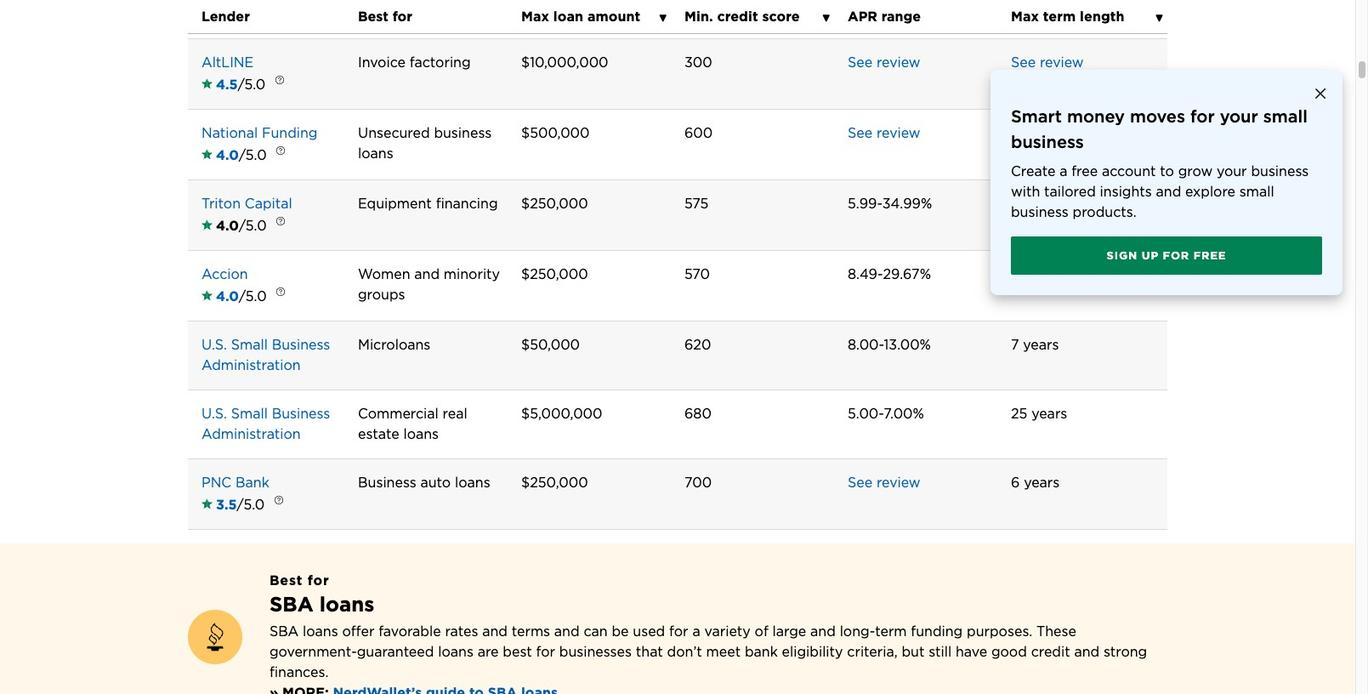 Task type: locate. For each thing, give the bounding box(es) containing it.
review for 300
[[877, 54, 921, 70]]

1 vertical spatial 4.0 link
[[216, 286, 239, 307]]

0 horizontal spatial credit
[[718, 9, 759, 25]]

1 5 years from the top
[[1012, 195, 1060, 211]]

2
[[1012, 125, 1020, 141]]

4.0 down triton
[[216, 217, 239, 234]]

review down range
[[877, 54, 921, 70]]

national funding
[[202, 125, 318, 141]]

1 vertical spatial 4.0 /5.0
[[216, 217, 275, 234]]

1 5 from the top
[[1012, 195, 1020, 211]]

0 vertical spatial 4.0 link
[[216, 145, 239, 166]]

1 vertical spatial business
[[272, 405, 330, 422]]

see review
[[848, 54, 921, 70], [1012, 54, 1084, 70], [848, 125, 921, 141], [848, 474, 921, 491]]

for inside smart money moves for your small business
[[1191, 106, 1216, 127]]

/5.0 down triton capital link
[[239, 217, 267, 234]]

small up bank
[[231, 405, 268, 422]]

0 horizontal spatial a
[[693, 623, 701, 639]]

1 vertical spatial $250,000
[[522, 266, 588, 282]]

eligibility
[[782, 644, 844, 660]]

create a free account to grow your business with tailored insights and explore small business products.
[[1012, 163, 1310, 220]]

1 vertical spatial small
[[231, 405, 268, 422]]

1 u.s. from the top
[[202, 337, 227, 353]]

years right 25
[[1032, 405, 1068, 422]]

max left length
[[1012, 9, 1040, 25]]

1 vertical spatial u.s. small business administration link
[[202, 405, 330, 442]]

0 vertical spatial 5 years
[[1012, 195, 1060, 211]]

3 4.0 /5.0 from the top
[[216, 288, 275, 304]]

1 max from the left
[[522, 9, 550, 25]]

2 ▼ from the left
[[822, 12, 831, 25]]

/5.0 down altline link
[[238, 76, 266, 92]]

1 vertical spatial 4.5 link
[[216, 74, 238, 95]]

$250,000 down $500,000
[[522, 195, 588, 211]]

see review down 5.00-7.00% in the right of the page
[[848, 474, 921, 491]]

2 4.0 link from the top
[[216, 286, 239, 307]]

funding
[[262, 125, 318, 141]]

1 vertical spatial 4.5 /5.0
[[216, 76, 274, 92]]

1 u.s. small business administration from the top
[[202, 337, 330, 373]]

1 $250,000 from the top
[[522, 195, 588, 211]]

0 vertical spatial 4.5 link
[[216, 4, 238, 24]]

range
[[882, 9, 921, 25]]

best up invoice
[[358, 9, 389, 25]]

2 $250,000 from the top
[[522, 266, 588, 282]]

2 years
[[1012, 125, 1060, 141]]

max for max loan amount
[[522, 9, 550, 25]]

sign
[[1107, 249, 1138, 262]]

funding
[[911, 623, 963, 639]]

review
[[877, 54, 921, 70], [1041, 54, 1084, 70], [877, 125, 921, 141], [877, 474, 921, 491]]

1 4.0 /5.0 from the top
[[216, 147, 275, 163]]

0 vertical spatial term
[[1044, 9, 1076, 25]]

business right unsecured
[[434, 125, 492, 141]]

4.5 down altline
[[216, 76, 238, 92]]

years
[[1024, 125, 1060, 141], [1024, 195, 1060, 211], [1024, 266, 1060, 282], [1024, 337, 1060, 353], [1032, 405, 1068, 422], [1024, 474, 1060, 491]]

4.5
[[216, 6, 238, 22], [216, 76, 238, 92]]

1 vertical spatial term
[[876, 623, 907, 639]]

invoice
[[358, 54, 406, 70]]

/5.0 for accion
[[239, 288, 267, 304]]

▼
[[659, 12, 668, 25], [822, 12, 831, 25], [1156, 12, 1164, 25]]

0 vertical spatial sba
[[270, 592, 314, 616]]

▼ for length
[[1156, 12, 1164, 25]]

4.0 /5.0 down triton capital link
[[216, 217, 275, 234]]

/5.0 for pnc bank
[[237, 496, 265, 513]]

term
[[1044, 9, 1076, 25], [876, 623, 907, 639]]

for
[[393, 9, 413, 25], [1191, 106, 1216, 127], [308, 572, 330, 588], [670, 623, 689, 639], [536, 644, 556, 660]]

see review link down 5.00-7.00% in the right of the page
[[848, 474, 921, 491]]

loans inside commercial real estate loans
[[404, 426, 439, 442]]

for up don't
[[670, 623, 689, 639]]

8.00-13.00%
[[848, 337, 932, 353]]

0 vertical spatial 4.5
[[216, 6, 238, 22]]

4.5 link
[[216, 4, 238, 24], [216, 74, 238, 95]]

term up criteria, at the bottom right
[[876, 623, 907, 639]]

2 u.s. small business administration link from the top
[[202, 405, 330, 442]]

/5.0 down 'national funding'
[[239, 147, 267, 163]]

4.0 link down accion link
[[216, 286, 239, 307]]

0 vertical spatial small
[[1264, 106, 1309, 127]]

for
[[1164, 249, 1190, 262]]

small down accion link
[[231, 337, 268, 353]]

/5.0 up altline link
[[238, 6, 266, 22]]

2 4.0 from the top
[[216, 217, 239, 234]]

lender
[[202, 9, 250, 25]]

0 vertical spatial 4.0 /5.0
[[216, 147, 275, 163]]

4.0 /5.0 down accion link
[[216, 288, 275, 304]]

apr
[[848, 9, 878, 25]]

see review for 600
[[848, 125, 921, 141]]

and right women
[[415, 266, 440, 282]]

see review link down max term length
[[1012, 54, 1084, 70]]

0 vertical spatial small
[[231, 337, 268, 353]]

equipment financing
[[358, 195, 498, 211]]

tooltip image
[[262, 136, 300, 173], [262, 206, 300, 244], [262, 277, 300, 314], [260, 485, 298, 523]]

account
[[1103, 163, 1157, 180]]

for right moves
[[1191, 106, 1216, 127]]

see review link for 700
[[848, 474, 921, 491]]

1 vertical spatial u.s. small business administration
[[202, 405, 330, 442]]

1 small from the top
[[231, 337, 268, 353]]

see down apr
[[848, 54, 873, 70]]

tooltip image right accion link
[[262, 277, 300, 314]]

see review for 300
[[848, 54, 921, 70]]

5 years up the 7 years
[[1012, 266, 1060, 282]]

business
[[434, 125, 492, 141], [1012, 132, 1085, 152], [1252, 163, 1310, 180], [1012, 204, 1069, 220]]

triton capital link
[[202, 195, 292, 211]]

2 5 from the top
[[1012, 266, 1020, 282]]

1 vertical spatial best
[[270, 572, 303, 588]]

2 vertical spatial business
[[358, 474, 417, 491]]

review up 5.99-34.99%
[[877, 125, 921, 141]]

factoring
[[410, 54, 471, 70]]

700
[[685, 474, 712, 491]]

0 vertical spatial u.s. small business administration link
[[202, 337, 330, 373]]

see
[[848, 54, 873, 70], [1012, 54, 1036, 70], [848, 125, 873, 141], [848, 474, 873, 491]]

best for
[[358, 9, 413, 25]]

used
[[633, 623, 666, 639]]

variety
[[705, 623, 751, 639]]

see up smart
[[1012, 54, 1036, 70]]

best for best for
[[358, 9, 389, 25]]

tooltip image for pnc bank
[[260, 485, 298, 523]]

bank
[[236, 474, 270, 491]]

1 vertical spatial a
[[693, 623, 701, 639]]

be
[[612, 623, 629, 639]]

1 horizontal spatial a
[[1060, 163, 1068, 180]]

administration for commercial real estate loans
[[202, 426, 301, 442]]

1 vertical spatial administration
[[202, 426, 301, 442]]

to
[[1161, 163, 1175, 180]]

u.s. small business administration link for microloans
[[202, 337, 330, 373]]

2 4.0 /5.0 from the top
[[216, 217, 275, 234]]

sba loans icon image
[[198, 620, 232, 654]]

0 horizontal spatial best
[[270, 572, 303, 588]]

$250,000 for equipment financing
[[522, 195, 588, 211]]

1 administration from the top
[[202, 357, 301, 373]]

small for microloans
[[231, 337, 268, 353]]

0 horizontal spatial ▼
[[659, 12, 668, 25]]

4.5 /5.0 down altline
[[216, 76, 274, 92]]

bank
[[745, 644, 778, 660]]

see review down apr range
[[848, 54, 921, 70]]

best
[[503, 644, 532, 660]]

▼ right length
[[1156, 12, 1164, 25]]

business for commercial real estate loans
[[272, 405, 330, 422]]

5 up 7
[[1012, 266, 1020, 282]]

close image
[[1311, 83, 1330, 104]]

tooltip image right triton
[[262, 206, 300, 244]]

4.0 /5.0 down 'national funding'
[[216, 147, 275, 163]]

1 horizontal spatial credit
[[1032, 644, 1071, 660]]

business down smart
[[1012, 132, 1085, 152]]

years right 6
[[1024, 474, 1060, 491]]

1 vertical spatial 5 years
[[1012, 266, 1060, 282]]

loans down commercial
[[404, 426, 439, 442]]

0 vertical spatial credit
[[718, 9, 759, 25]]

best inside the best for sba loans sba loans offer favorable rates and terms and can be used for a variety of large and long-term funding purposes. these government-guaranteed loans are best for businesses that don't meet bank eligibility criteria, but still have good credit and strong finances.
[[270, 572, 303, 588]]

$250,000 up $50,000
[[522, 266, 588, 282]]

loans
[[358, 145, 394, 161], [404, 426, 439, 442], [455, 474, 491, 491], [320, 592, 375, 616], [303, 623, 338, 639], [438, 644, 474, 660]]

2 horizontal spatial ▼
[[1156, 12, 1164, 25]]

for down terms
[[536, 644, 556, 660]]

equipment
[[358, 195, 432, 211]]

4.5 up altline
[[216, 6, 238, 22]]

1 vertical spatial credit
[[1032, 644, 1071, 660]]

and down to
[[1157, 184, 1182, 200]]

0 vertical spatial 5
[[1012, 195, 1020, 211]]

1 4.0 from the top
[[216, 147, 239, 163]]

1 horizontal spatial term
[[1044, 9, 1076, 25]]

4.0 for national
[[216, 147, 239, 163]]

best up government-
[[270, 572, 303, 588]]

business
[[272, 337, 330, 353], [272, 405, 330, 422], [358, 474, 417, 491]]

your inside smart money moves for your small business
[[1221, 106, 1259, 127]]

administration
[[202, 357, 301, 373], [202, 426, 301, 442]]

a left free
[[1060, 163, 1068, 180]]

/5.0 down bank
[[237, 496, 265, 513]]

4.5 link up altline
[[216, 4, 238, 24]]

0 vertical spatial 4.5 /5.0
[[216, 6, 274, 22]]

have
[[956, 644, 988, 660]]

1 ▼ from the left
[[659, 12, 668, 25]]

years down create
[[1024, 195, 1060, 211]]

5 for 29.67%
[[1012, 266, 1020, 282]]

0 vertical spatial business
[[272, 337, 330, 353]]

600
[[685, 125, 713, 141]]

0 vertical spatial u.s. small business administration
[[202, 337, 330, 373]]

and inside create a free account to grow your business with tailored insights and explore small business products.
[[1157, 184, 1182, 200]]

see for 700
[[848, 474, 873, 491]]

0 vertical spatial a
[[1060, 163, 1068, 180]]

1 vertical spatial small
[[1240, 184, 1275, 200]]

4.0 for triton
[[216, 217, 239, 234]]

see review up 5.99-34.99%
[[848, 125, 921, 141]]

long-
[[840, 623, 876, 639]]

1 vertical spatial 5
[[1012, 266, 1020, 282]]

financing
[[436, 195, 498, 211]]

3 ▼ from the left
[[1156, 12, 1164, 25]]

small
[[1264, 106, 1309, 127], [1240, 184, 1275, 200]]

2 administration from the top
[[202, 426, 301, 442]]

4.0 down accion link
[[216, 288, 239, 304]]

u.s. down accion link
[[202, 337, 227, 353]]

5 years for 34.99%
[[1012, 195, 1060, 211]]

u.s. up pnc
[[202, 405, 227, 422]]

4.0 down national
[[216, 147, 239, 163]]

1 vertical spatial 4.0
[[216, 217, 239, 234]]

triton
[[202, 195, 241, 211]]

1 4.0 link from the top
[[216, 145, 239, 166]]

2 max from the left
[[1012, 9, 1040, 25]]

2 4.5 from the top
[[216, 76, 238, 92]]

4.0 link down national
[[216, 145, 239, 166]]

2 u.s. small business administration from the top
[[202, 405, 330, 442]]

1 u.s. small business administration link from the top
[[202, 337, 330, 373]]

purposes.
[[967, 623, 1033, 639]]

1 vertical spatial sba
[[270, 623, 299, 639]]

2 u.s. from the top
[[202, 405, 227, 422]]

and
[[1157, 184, 1182, 200], [415, 266, 440, 282], [483, 623, 508, 639], [555, 623, 580, 639], [811, 623, 836, 639], [1075, 644, 1100, 660]]

3 $250,000 from the top
[[522, 474, 588, 491]]

see for 300
[[848, 54, 873, 70]]

4.0 link for accion
[[216, 286, 239, 307]]

max term length
[[1012, 9, 1125, 25]]

0 vertical spatial $250,000
[[522, 195, 588, 211]]

3 4.0 from the top
[[216, 288, 239, 304]]

2 5 years from the top
[[1012, 266, 1060, 282]]

0 horizontal spatial term
[[876, 623, 907, 639]]

but
[[902, 644, 925, 660]]

1 vertical spatial your
[[1217, 163, 1248, 180]]

0 vertical spatial administration
[[202, 357, 301, 373]]

see review link up 5.99-34.99%
[[848, 125, 921, 141]]

loans down unsecured
[[358, 145, 394, 161]]

7 years
[[1012, 337, 1060, 353]]

see up 5.99-
[[848, 125, 873, 141]]

max
[[522, 9, 550, 25], [1012, 9, 1040, 25]]

$250,000 down $5,000,000
[[522, 474, 588, 491]]

2 vertical spatial 4.0 /5.0
[[216, 288, 275, 304]]

see down 5.00-
[[848, 474, 873, 491]]

2 4.5 /5.0 from the top
[[216, 76, 274, 92]]

/5.0 for national funding
[[239, 147, 267, 163]]

review down 7.00%
[[877, 474, 921, 491]]

4.5 link down altline
[[216, 74, 238, 95]]

loans down rates
[[438, 644, 474, 660]]

guaranteed
[[357, 644, 434, 660]]

▼ left apr
[[822, 12, 831, 25]]

1 horizontal spatial best
[[358, 9, 389, 25]]

credit right min.
[[718, 9, 759, 25]]

1 horizontal spatial ▼
[[822, 12, 831, 25]]

years right 2
[[1024, 125, 1060, 141]]

years right 7
[[1024, 337, 1060, 353]]

see review link down apr range
[[848, 54, 921, 70]]

and down these
[[1075, 644, 1100, 660]]

tooltip image up capital
[[262, 136, 300, 173]]

0 vertical spatial 4.0
[[216, 147, 239, 163]]

6 years
[[1012, 474, 1060, 491]]

tooltip image
[[261, 65, 299, 103]]

0 vertical spatial your
[[1221, 106, 1259, 127]]

5 down create
[[1012, 195, 1020, 211]]

u.s. for commercial real estate loans
[[202, 405, 227, 422]]

commercial
[[358, 405, 439, 422]]

years for 5.00-7.00%
[[1032, 405, 1068, 422]]

credit down these
[[1032, 644, 1071, 660]]

0 horizontal spatial max
[[522, 9, 550, 25]]

1 horizontal spatial max
[[1012, 9, 1040, 25]]

2 vertical spatial $250,000
[[522, 474, 588, 491]]

see review link for 300
[[848, 54, 921, 70]]

products.
[[1073, 204, 1137, 220]]

altline
[[202, 54, 254, 70]]

2 vertical spatial 4.0
[[216, 288, 239, 304]]

1 vertical spatial u.s.
[[202, 405, 227, 422]]

5 years for 29.67%
[[1012, 266, 1060, 282]]

4.0 /5.0
[[216, 147, 275, 163], [216, 217, 275, 234], [216, 288, 275, 304]]

0 vertical spatial best
[[358, 9, 389, 25]]

5.99-
[[848, 195, 883, 211]]

2 small from the top
[[231, 405, 268, 422]]

1 vertical spatial 4.5
[[216, 76, 238, 92]]

max left loan
[[522, 9, 550, 25]]

4.5 /5.0 up altline link
[[216, 6, 274, 22]]

terms
[[512, 623, 551, 639]]

tooltip image right '3.5'
[[260, 485, 298, 523]]

300
[[685, 54, 713, 70]]

years up the 7 years
[[1024, 266, 1060, 282]]

small for commercial real estate loans
[[231, 405, 268, 422]]

0 vertical spatial u.s.
[[202, 337, 227, 353]]

small inside smart money moves for your small business
[[1264, 106, 1309, 127]]

a up don't
[[693, 623, 701, 639]]

4.0 link
[[216, 145, 239, 166], [216, 286, 239, 307]]

term left length
[[1044, 9, 1076, 25]]

strong
[[1104, 644, 1148, 660]]

a inside the best for sba loans sba loans offer favorable rates and terms and can be used for a variety of large and long-term funding purposes. these government-guaranteed loans are best for businesses that don't meet bank eligibility criteria, but still have good credit and strong finances.
[[693, 623, 701, 639]]

a inside create a free account to grow your business with tailored insights and explore small business products.
[[1060, 163, 1068, 180]]

5 years down create
[[1012, 195, 1060, 211]]

▼ left min.
[[659, 12, 668, 25]]

real
[[443, 405, 468, 422]]

explore
[[1186, 184, 1236, 200]]

small inside create a free account to grow your business with tailored insights and explore small business products.
[[1240, 184, 1275, 200]]

/5.0 down accion link
[[239, 288, 267, 304]]

and up are
[[483, 623, 508, 639]]



Task type: describe. For each thing, give the bounding box(es) containing it.
accion link
[[202, 266, 248, 282]]

8.49-29.67%
[[848, 266, 932, 282]]

7.00%
[[884, 405, 925, 422]]

invoice factoring
[[358, 54, 471, 70]]

criteria,
[[848, 644, 898, 660]]

▼ for amount
[[659, 12, 668, 25]]

large
[[773, 623, 807, 639]]

groups
[[358, 286, 405, 303]]

finances.
[[270, 664, 329, 680]]

free
[[1072, 163, 1099, 180]]

are
[[478, 644, 499, 660]]

see review down max term length
[[1012, 54, 1084, 70]]

altline link
[[202, 54, 254, 70]]

review down max term length
[[1041, 54, 1084, 70]]

free
[[1194, 249, 1227, 262]]

loans inside unsecured business loans
[[358, 145, 394, 161]]

max for max term length
[[1012, 9, 1040, 25]]

3.5 /5.0
[[216, 496, 273, 513]]

max loan amount
[[522, 9, 641, 25]]

1 4.5 from the top
[[216, 6, 238, 22]]

$250,000 for women and minority groups
[[522, 266, 588, 282]]

loans up offer
[[320, 592, 375, 616]]

these
[[1037, 623, 1077, 639]]

1 4.5 link from the top
[[216, 4, 238, 24]]

25
[[1012, 405, 1028, 422]]

u.s. small business administration for microloans
[[202, 337, 330, 373]]

u.s. small business administration for commercial real estate loans
[[202, 405, 330, 442]]

business for microloans
[[272, 337, 330, 353]]

1 sba from the top
[[270, 592, 314, 616]]

up
[[1142, 249, 1160, 262]]

score
[[763, 9, 800, 25]]

years for 5.99-34.99%
[[1024, 195, 1060, 211]]

unsecured
[[358, 125, 430, 141]]

4.0 /5.0 for national
[[216, 147, 275, 163]]

for up government-
[[308, 572, 330, 588]]

accion
[[202, 266, 248, 282]]

loan
[[554, 9, 584, 25]]

680
[[685, 405, 712, 422]]

2 sba from the top
[[270, 623, 299, 639]]

money
[[1068, 106, 1126, 127]]

length
[[1081, 9, 1125, 25]]

tooltip image for triton capital
[[262, 206, 300, 244]]

business inside smart money moves for your small business
[[1012, 132, 1085, 152]]

businesses
[[560, 644, 632, 660]]

administration for microloans
[[202, 357, 301, 373]]

microloans
[[358, 337, 431, 353]]

5.00-
[[848, 405, 884, 422]]

1 4.5 /5.0 from the top
[[216, 6, 274, 22]]

years for 8.00-13.00%
[[1024, 337, 1060, 353]]

national funding link
[[202, 125, 318, 141]]

best for best for sba loans sba loans offer favorable rates and terms and can be used for a variety of large and long-term funding purposes. these government-guaranteed loans are best for businesses that don't meet bank eligibility criteria, but still have good credit and strong finances.
[[270, 572, 303, 588]]

sign up for free
[[1107, 249, 1227, 262]]

for up invoice factoring
[[393, 9, 413, 25]]

grow
[[1179, 163, 1213, 180]]

/5.0 for altline
[[238, 76, 266, 92]]

see review link for 600
[[848, 125, 921, 141]]

13.00%
[[884, 337, 932, 353]]

rates
[[445, 623, 478, 639]]

34.99%
[[883, 195, 933, 211]]

6
[[1012, 474, 1020, 491]]

sign up for free link
[[1012, 237, 1323, 275]]

u.s. for microloans
[[202, 337, 227, 353]]

of
[[755, 623, 769, 639]]

minority
[[444, 266, 500, 282]]

moves
[[1131, 106, 1186, 127]]

business right grow
[[1252, 163, 1310, 180]]

business down with
[[1012, 204, 1069, 220]]

620
[[685, 337, 712, 353]]

loans up government-
[[303, 623, 338, 639]]

4.0 link for national funding
[[216, 145, 239, 166]]

best for sba loans sba loans offer favorable rates and terms and can be used for a variety of large and long-term funding purposes. these government-guaranteed loans are best for businesses that don't meet bank eligibility criteria, but still have good credit and strong finances.
[[270, 572, 1148, 680]]

29.67%
[[884, 266, 932, 282]]

575
[[685, 195, 709, 211]]

review for 600
[[877, 125, 921, 141]]

don't
[[668, 644, 703, 660]]

see for 600
[[848, 125, 873, 141]]

tooltip image for national funding
[[262, 136, 300, 173]]

loans right auto
[[455, 474, 491, 491]]

570
[[685, 266, 710, 282]]

8.00-
[[848, 337, 884, 353]]

▼ for score
[[822, 12, 831, 25]]

pnc
[[202, 474, 232, 491]]

$250,000 for business auto loans
[[522, 474, 588, 491]]

your inside create a free account to grow your business with tailored insights and explore small business products.
[[1217, 163, 1248, 180]]

term inside the best for sba loans sba loans offer favorable rates and terms and can be used for a variety of large and long-term funding purposes. these government-guaranteed loans are best for businesses that don't meet bank eligibility criteria, but still have good credit and strong finances.
[[876, 623, 907, 639]]

5.99-34.99%
[[848, 195, 933, 211]]

3.5 link
[[216, 495, 237, 515]]

3.5
[[216, 496, 237, 513]]

years for 8.49-29.67%
[[1024, 266, 1060, 282]]

create
[[1012, 163, 1056, 180]]

and left can
[[555, 623, 580, 639]]

commercial real estate loans
[[358, 405, 468, 442]]

2 4.5 link from the top
[[216, 74, 238, 95]]

25 years
[[1012, 405, 1068, 422]]

women
[[358, 266, 411, 282]]

amount
[[588, 9, 641, 25]]

women and minority groups
[[358, 266, 500, 303]]

and inside women and minority groups
[[415, 266, 440, 282]]

favorable
[[379, 623, 441, 639]]

pnc bank link
[[202, 474, 270, 491]]

min. credit score
[[685, 9, 800, 25]]

smart
[[1012, 106, 1063, 127]]

still
[[929, 644, 952, 660]]

see review for 700
[[848, 474, 921, 491]]

$5,000,000
[[522, 405, 603, 422]]

$50,000
[[522, 337, 580, 353]]

with
[[1012, 184, 1041, 200]]

/5.0 for triton capital
[[239, 217, 267, 234]]

8.49-
[[848, 266, 884, 282]]

triton capital
[[202, 195, 292, 211]]

government-
[[270, 644, 357, 660]]

offer
[[342, 623, 375, 639]]

national
[[202, 125, 258, 141]]

and up eligibility at the right bottom of page
[[811, 623, 836, 639]]

can
[[584, 623, 608, 639]]

7
[[1012, 337, 1020, 353]]

5 for 34.99%
[[1012, 195, 1020, 211]]

pnc bank
[[202, 474, 270, 491]]

review for 700
[[877, 474, 921, 491]]

min.
[[685, 9, 713, 25]]

credit inside the best for sba loans sba loans offer favorable rates and terms and can be used for a variety of large and long-term funding purposes. these government-guaranteed loans are best for businesses that don't meet bank eligibility criteria, but still have good credit and strong finances.
[[1032, 644, 1071, 660]]

estate
[[358, 426, 400, 442]]

business inside unsecured business loans
[[434, 125, 492, 141]]

4.0 /5.0 for triton
[[216, 217, 275, 234]]

$500,000
[[522, 125, 590, 141]]

tooltip image for accion
[[262, 277, 300, 314]]

5.00-7.00%
[[848, 405, 925, 422]]

u.s. small business administration link for commercial real estate loans
[[202, 405, 330, 442]]



Task type: vqa. For each thing, say whether or not it's contained in the screenshot.
bottom enter
no



